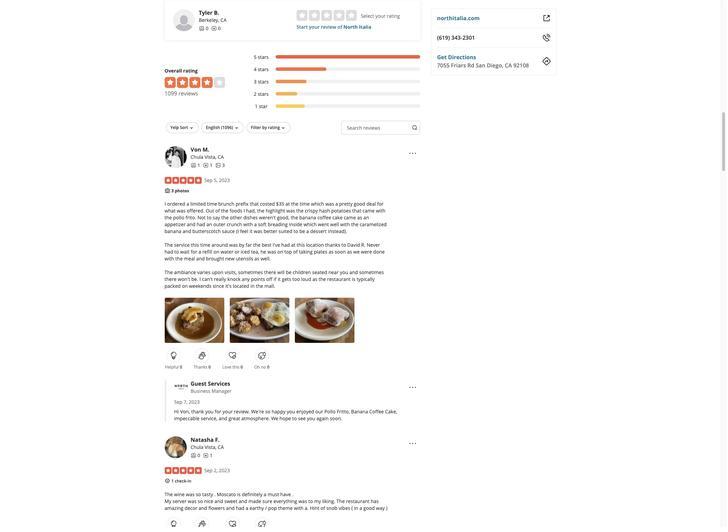 Task type: describe. For each thing, give the bounding box(es) containing it.
f.
[[215, 437, 220, 444]]

1 horizontal spatial this
[[232, 365, 239, 370]]

photo of tyler b. image
[[173, 9, 195, 31]]

24 external link v2 image
[[542, 14, 551, 22]]

rd
[[468, 62, 474, 69]]

loud
[[301, 276, 311, 283]]

good inside i ordered a limited time brunch prefix that costed $35 at the time which was a pretty good deal for what was offered. out of the foods i had, the highlight was the crispy hash potatoes that came with the pollo frito. not to say the other dishes weren't good, the banana coffee cake came as an appetizer and had an outer crunch with a soft breading inside which went well with the caramelized banana and butterscotch sauce (i feel it was better suited to be a dessert instead).
[[354, 201, 365, 207]]

brunch
[[218, 201, 234, 207]]

sep for von m.
[[204, 177, 213, 184]]

oh
[[254, 365, 260, 370]]

1 right 16 review v2 image
[[210, 453, 213, 459]]

the right $35
[[291, 201, 299, 207]]

photo of natasha f. image
[[165, 437, 187, 459]]

everything
[[274, 498, 297, 505]]

the left caramelized
[[351, 221, 359, 228]]

a left the limited
[[186, 201, 189, 207]]

filter reviews by 2 stars rating element
[[247, 91, 420, 98]]

3 for 3
[[222, 162, 225, 168]]

was up good,
[[286, 208, 295, 214]]

costed
[[260, 201, 275, 207]]

(0 reactions) element for love this 0
[[241, 365, 243, 370]]

we
[[271, 416, 278, 422]]

chula for von
[[191, 154, 203, 160]]

16 review v2 image
[[203, 453, 208, 459]]

love
[[222, 365, 231, 370]]

to down inside
[[294, 228, 298, 235]]

1 horizontal spatial on
[[214, 249, 219, 255]]

at inside i ordered a limited time brunch prefix that costed $35 at the time which was a pretty good deal for what was offered. out of the foods i had, the highlight was the crispy hash potatoes that came with the pollo frito. not to say the other dishes weren't good, the banana coffee cake came as an appetizer and had an outer crunch with a soft breading inside which went well with the caramelized banana and butterscotch sauce (i feel it was better suited to be a dessert instead).
[[286, 201, 290, 207]]

nice
[[204, 498, 213, 505]]

butterscotch
[[192, 228, 221, 235]]

far
[[246, 242, 252, 248]]

chula for natasha
[[191, 444, 203, 451]]

get
[[437, 53, 447, 61]]

von m. chula vista, ca
[[191, 146, 224, 160]]

0 horizontal spatial this
[[191, 242, 199, 248]]

a.
[[305, 505, 309, 512]]

since
[[213, 283, 224, 290]]

filter reviews by 3 stars rating element
[[247, 78, 420, 85]]

the for the service this time around was by far the best i've had at this location thanks to david r. never had to wait for a refill on water or iced tea, he was on top of taking plates as soon as we were done with the meal and brought new utensils as well.
[[165, 242, 173, 248]]

sort
[[180, 125, 188, 130]]

mall.
[[264, 283, 275, 290]]

/
[[265, 505, 267, 512]]

to down out
[[207, 215, 212, 221]]

coffee
[[369, 409, 384, 415]]

filter by rating button
[[246, 122, 291, 133]]

2,
[[214, 468, 218, 474]]

5 star rating image for natasha
[[165, 468, 202, 475]]

well.
[[261, 256, 271, 262]]

was up hash
[[325, 201, 334, 207]]

and inside "sep 7, 2023 hi von, thank you for your review. we're so happy you enjoyed our pollo fritto, banana coffee cake, impeccable service, and great atmosphere. we hope to see you again soon."
[[219, 416, 227, 422]]

yelp sort
[[170, 125, 188, 130]]

reviews element for m.
[[203, 162, 213, 169]]

prefix
[[236, 201, 249, 207]]

(1096)
[[221, 125, 233, 130]]

cake,
[[385, 409, 397, 415]]

and down "appetizer"
[[183, 228, 191, 235]]

oh no 0
[[254, 365, 270, 370]]

of inside the wine was so tasty . moscato is definitely a must have . my server was so nice and sweet and made sure everything was to my liking. the restaurant has amazing decor and flowers and had a earthy / pop theme with a. hint of snob vibes ( in a good way )
[[321, 505, 325, 512]]

soft
[[258, 221, 267, 228]]

16 photos v2 image
[[215, 163, 221, 168]]

stars for 2 stars
[[258, 91, 269, 97]]

the left crispy
[[296, 208, 304, 214]]

to up soon
[[342, 242, 346, 248]]

friends element for von m.
[[191, 162, 200, 169]]

photo of von m. image
[[165, 146, 187, 168]]

photos element
[[215, 162, 225, 169]]

located
[[233, 283, 249, 290]]

had inside the wine was so tasty . moscato is definitely a must have . my server was so nice and sweet and made sure everything was to my liking. the restaurant has amazing decor and flowers and had a earthy / pop theme with a. hint of snob vibes ( in a good way )
[[236, 505, 244, 512]]

ca inside natasha f. chula vista, ca
[[218, 444, 224, 451]]

5 stars
[[254, 54, 269, 60]]

sep for natasha f.
[[204, 468, 213, 474]]

the up weren't on the left of page
[[257, 208, 264, 214]]

the up inside
[[291, 215, 298, 221]]

had up top
[[281, 242, 290, 248]]

not
[[197, 215, 206, 221]]

by inside "the service this time around was by far the best i've had at this location thanks to david r. never had to wait for a refill on water or iced tea, he was on top of taking plates as soon as we were done with the meal and brought new utensils as well."
[[239, 242, 244, 248]]

overall
[[165, 67, 182, 74]]

for inside "the service this time around was by far the best i've had at this location thanks to david r. never had to wait for a refill on water or iced tea, he was on top of taking plates as soon as we were done with the meal and brought new utensils as well."
[[191, 249, 197, 255]]

your for start
[[309, 24, 320, 30]]

5 star rating image for von
[[165, 177, 202, 184]]

24 phone v2 image
[[542, 34, 551, 42]]

stars for 3 stars
[[258, 78, 269, 85]]

i ordered a limited time brunch prefix that costed $35 at the time which was a pretty good deal for what was offered. out of the foods i had, the highlight was the crispy hash potatoes that came with the pollo frito. not to say the other dishes weren't good, the banana coffee cake came as an appetizer and had an outer crunch with a soft breading inside which went well with the caramelized banana and butterscotch sauce (i feel it was better suited to be a dessert instead).
[[165, 201, 387, 235]]

92108
[[513, 62, 529, 69]]

for inside "sep 7, 2023 hi von, thank you for your review. we're so happy you enjoyed our pollo fritto, banana coffee cake, impeccable service, and great atmosphere. we hope to see you again soon."
[[215, 409, 221, 415]]

ordered
[[167, 201, 185, 207]]

good,
[[277, 215, 290, 221]]

16 chevron down v2 image
[[234, 125, 239, 131]]

as inside the ambiance varies upon visits, sometimes there will be children seated near you and sometimes there won't be. i can't really knock any points off if it gets too loud as the restaurant is typically packed on weekends since it's located in the mall.
[[312, 276, 317, 283]]

amazing
[[165, 505, 183, 512]]

thanks
[[194, 365, 207, 370]]

brought
[[206, 256, 224, 262]]

of inside i ordered a limited time brunch prefix that costed $35 at the time which was a pretty good deal for what was offered. out of the foods i had, the highlight was the crispy hash potatoes that came with the pollo frito. not to say the other dishes weren't good, the banana coffee cake came as an appetizer and had an outer crunch with a soft breading inside which went well with the caramelized banana and butterscotch sauce (i feel it was better suited to be a dessert instead).
[[215, 208, 220, 214]]

the up vibes
[[337, 498, 345, 505]]

italia
[[359, 24, 371, 30]]

2 horizontal spatial this
[[297, 242, 305, 248]]

of left north
[[338, 24, 342, 30]]

is inside the wine was so tasty . moscato is definitely a must have . my server was so nice and sweet and made sure everything was to my liking. the restaurant has amazing decor and flowers and had a earthy / pop theme with a. hint of snob vibes ( in a good way )
[[237, 491, 241, 498]]

1 vertical spatial so
[[196, 491, 201, 498]]

16 chevron down v2 image for yelp sort
[[189, 125, 194, 131]]

1 vertical spatial there
[[165, 276, 177, 283]]

a left earthy
[[246, 505, 248, 512]]

really
[[214, 276, 226, 283]]

by inside "popup button"
[[262, 125, 267, 130]]

friends element for tyler b.
[[199, 25, 208, 32]]

earthy
[[250, 505, 264, 512]]

to left wait
[[174, 249, 179, 255]]

decor
[[185, 505, 197, 512]]

2 vertical spatial so
[[198, 498, 203, 505]]

a left dessert
[[306, 228, 309, 235]]

3 for 3 stars
[[254, 78, 257, 85]]

photo of guest services image
[[174, 381, 188, 394]]

0 vertical spatial which
[[311, 201, 324, 207]]

be inside i ordered a limited time brunch prefix that costed $35 at the time which was a pretty good deal for what was offered. out of the foods i had, the highlight was the crispy hash potatoes that came with the pollo frito. not to say the other dishes weren't good, the banana coffee cake came as an appetizer and had an outer crunch with a soft breading inside which went well with the caramelized banana and butterscotch sauce (i feel it was better suited to be a dessert instead).
[[299, 228, 305, 235]]

i've
[[273, 242, 280, 248]]

of inside "the service this time around was by far the best i've had at this location thanks to david r. never had to wait for a refill on water or iced tea, he was on top of taking plates as soon as we were done with the meal and brought new utensils as well."
[[293, 249, 298, 255]]

filter
[[251, 125, 261, 130]]

2301
[[463, 34, 475, 41]]

as down tea,
[[254, 256, 259, 262]]

and down frito.
[[187, 221, 195, 228]]

upon
[[212, 269, 223, 276]]

as inside i ordered a limited time brunch prefix that costed $35 at the time which was a pretty good deal for what was offered. out of the foods i had, the highlight was the crispy hash potatoes that came with the pollo frito. not to say the other dishes weren't good, the banana coffee cake came as an appetizer and had an outer crunch with a soft breading inside which went well with the caramelized banana and butterscotch sauce (i feel it was better suited to be a dessert instead).
[[357, 215, 362, 221]]

1099 reviews
[[165, 90, 198, 97]]

guest services business manager
[[191, 380, 232, 395]]

dishes
[[243, 215, 258, 221]]

vibes
[[339, 505, 350, 512]]

2 stars
[[254, 91, 269, 97]]

typically
[[357, 276, 375, 283]]

reviews element for b.
[[211, 25, 221, 32]]

ca inside get directions 7055 friars rd san diego, ca 92108
[[505, 62, 512, 69]]

a up sure
[[264, 491, 266, 498]]

we're
[[251, 409, 264, 415]]

a left "soft"
[[254, 221, 257, 228]]

sweet
[[224, 498, 237, 505]]

and inside "the service this time around was by far the best i've had at this location thanks to david r. never had to wait for a refill on water or iced tea, he was on top of taking plates as soon as we were done with the meal and brought new utensils as well."
[[196, 256, 205, 262]]

gets
[[282, 276, 291, 283]]

you down enjoyed
[[307, 416, 315, 422]]

for inside i ordered a limited time brunch prefix that costed $35 at the time which was a pretty good deal for what was offered. out of the foods i had, the highlight was the crispy hash potatoes that came with the pollo frito. not to say the other dishes weren't good, the banana coffee cake came as an appetizer and had an outer crunch with a soft breading inside which went well with the caramelized banana and butterscotch sauce (i feel it was better suited to be a dessert instead).
[[377, 201, 384, 207]]

time up crispy
[[300, 201, 310, 207]]

the down seated
[[319, 276, 326, 283]]

well
[[330, 221, 339, 228]]

my
[[314, 498, 321, 505]]

friends element for natasha f.
[[191, 453, 200, 459]]

was up a.
[[298, 498, 307, 505]]

1 vertical spatial which
[[304, 221, 317, 228]]

children
[[293, 269, 311, 276]]

again
[[317, 416, 329, 422]]

way
[[376, 505, 385, 512]]

pollo
[[173, 215, 184, 221]]

start
[[297, 24, 308, 30]]

the up tea,
[[253, 242, 261, 248]]

1 sometimes from the left
[[238, 269, 263, 276]]

(0 reactions) element for oh no 0
[[267, 365, 270, 370]]

filter reviews by 5 stars rating element
[[247, 54, 420, 61]]

outer
[[213, 221, 226, 228]]

photos
[[175, 188, 189, 194]]

a up potatoes
[[335, 201, 338, 207]]

1 . from the left
[[214, 491, 216, 498]]

theme
[[278, 505, 293, 512]]

1 down von m. chula vista, ca
[[197, 162, 200, 168]]

(0 reactions) element for thanks 0
[[208, 365, 211, 370]]

(0 reactions) element for helpful 0
[[180, 365, 182, 370]]

ca inside 'tyler b. berkeley, ca'
[[221, 17, 227, 23]]

reviews element for f.
[[203, 453, 213, 459]]

had left wait
[[165, 249, 173, 255]]

was up or
[[229, 242, 238, 248]]

never
[[367, 242, 380, 248]]

on inside the ambiance varies upon visits, sometimes there will be children seated near you and sometimes there won't be. i can't really knock any points off if it gets too loud as the restaurant is typically packed on weekends since it's located in the mall.
[[182, 283, 188, 290]]

at inside "the service this time around was by far the best i've had at this location thanks to david r. never had to wait for a refill on water or iced tea, he was on top of taking plates as soon as we were done with the meal and brought new utensils as well."
[[291, 242, 296, 248]]

3 photos link
[[171, 188, 189, 194]]

vista, for m.
[[205, 154, 217, 160]]

it inside the ambiance varies upon visits, sometimes there will be children seated near you and sometimes there won't be. i can't really knock any points off if it gets too loud as the restaurant is typically packed on weekends since it's located in the mall.
[[278, 276, 281, 283]]

16 check in v2 image
[[165, 479, 170, 484]]

hi
[[174, 409, 179, 415]]

restaurant inside the wine was so tasty . moscato is definitely a must have . my server was so nice and sweet and made sure everything was to my liking. the restaurant has amazing decor and flowers and had a earthy / pop theme with a. hint of snob vibes ( in a good way )
[[346, 498, 370, 505]]

fritto,
[[337, 409, 350, 415]]

(
[[351, 505, 353, 512]]

as down the "thanks"
[[329, 249, 334, 255]]

business
[[191, 388, 210, 395]]

our
[[315, 409, 323, 415]]

so inside "sep 7, 2023 hi von, thank you for your review. we're so happy you enjoyed our pollo fritto, banana coffee cake, impeccable service, and great atmosphere. we hope to see you again soon."
[[265, 409, 270, 415]]

yelp
[[170, 125, 179, 130]]

with down deal
[[376, 208, 386, 214]]

to inside the wine was so tasty . moscato is definitely a must have . my server was so nice and sweet and made sure everything was to my liking. the restaurant has amazing decor and flowers and had a earthy / pop theme with a. hint of snob vibes ( in a good way )
[[308, 498, 313, 505]]

will
[[277, 269, 285, 276]]

north
[[344, 24, 358, 30]]

r.
[[361, 242, 366, 248]]

frito.
[[186, 215, 196, 221]]

to inside "sep 7, 2023 hi von, thank you for your review. we're so happy you enjoyed our pollo fritto, banana coffee cake, impeccable service, and great atmosphere. we hope to see you again soon."
[[292, 416, 297, 422]]

start your review of north italia
[[297, 24, 371, 30]]

highlight
[[266, 208, 285, 214]]

1099
[[165, 90, 177, 97]]



Task type: vqa. For each thing, say whether or not it's contained in the screenshot.
the rightmost this
yes



Task type: locate. For each thing, give the bounding box(es) containing it.
b.
[[214, 9, 219, 16]]

4 stars from the top
[[258, 91, 269, 97]]

tea,
[[251, 249, 259, 255]]

0 vertical spatial sep
[[204, 177, 213, 184]]

the down wait
[[175, 256, 183, 262]]

thank
[[191, 409, 204, 415]]

3 right the 16 photos v2
[[222, 162, 225, 168]]

1 vertical spatial i
[[244, 208, 245, 214]]

the service this time around was by far the best i've had at this location thanks to david r. never had to wait for a refill on water or iced tea, he was on top of taking plates as soon as we were done with the meal and brought new utensils as well.
[[165, 242, 385, 262]]

vista, inside natasha f. chula vista, ca
[[205, 444, 217, 451]]

by right filter
[[262, 125, 267, 130]]

vista, down natasha f. link in the bottom left of the page
[[205, 444, 217, 451]]

1 vertical spatial be
[[286, 269, 292, 276]]

as
[[357, 215, 362, 221], [329, 249, 334, 255], [347, 249, 352, 255], [254, 256, 259, 262], [312, 276, 317, 283]]

get directions 7055 friars rd san diego, ca 92108
[[437, 53, 529, 69]]

2 vertical spatial 2023
[[219, 468, 230, 474]]

came down deal
[[363, 208, 375, 214]]

0 vertical spatial is
[[352, 276, 355, 283]]

0 vertical spatial so
[[265, 409, 270, 415]]

and down nice
[[199, 505, 207, 512]]

other
[[230, 215, 242, 221]]

(0 reactions) element right the no
[[267, 365, 270, 370]]

3 stars from the top
[[258, 78, 269, 85]]

1 horizontal spatial your
[[309, 24, 320, 30]]

can't
[[202, 276, 213, 283]]

with inside "the service this time around was by far the best i've had at this location thanks to david r. never had to wait for a refill on water or iced tea, he was on top of taking plates as soon as we were done with the meal and brought new utensils as well."
[[165, 256, 174, 262]]

1 vertical spatial chula
[[191, 444, 203, 451]]

soon
[[335, 249, 346, 255]]

an
[[363, 215, 369, 221], [206, 221, 212, 228]]

restaurant
[[327, 276, 351, 283], [346, 498, 370, 505]]

1 horizontal spatial came
[[363, 208, 375, 214]]

4 stars
[[254, 66, 269, 73]]

reviews for search reviews
[[363, 125, 380, 131]]

good inside the wine was so tasty . moscato is definitely a must have . my server was so nice and sweet and made sure everything was to my liking. the restaurant has amazing decor and flowers and had a earthy / pop theme with a. hint of snob vibes ( in a good way )
[[363, 505, 375, 512]]

it right feel
[[250, 228, 253, 235]]

chula
[[191, 154, 203, 160], [191, 444, 203, 451]]

offered.
[[187, 208, 205, 214]]

0 horizontal spatial at
[[286, 201, 290, 207]]

(619)
[[437, 34, 450, 41]]

rating element
[[297, 10, 357, 21]]

a left refill
[[199, 249, 201, 255]]

server
[[173, 498, 187, 505]]

2023 for von m.
[[219, 177, 230, 184]]

the down 'points'
[[256, 283, 263, 290]]

the down brunch
[[221, 208, 228, 214]]

and down 'definitely'
[[239, 498, 247, 505]]

0 vertical spatial reviews
[[179, 90, 198, 97]]

2 vista, from the top
[[205, 444, 217, 451]]

was up pollo
[[177, 208, 186, 214]]

points
[[251, 276, 265, 283]]

came down potatoes
[[344, 215, 356, 221]]

reviews down 4 star rating image on the top
[[179, 90, 198, 97]]

2 horizontal spatial i
[[244, 208, 245, 214]]

had inside i ordered a limited time brunch prefix that costed $35 at the time which was a pretty good deal for what was offered. out of the foods i had, the highlight was the crispy hash potatoes that came with the pollo frito. not to say the other dishes weren't good, the banana coffee cake came as an appetizer and had an outer crunch with a soft breading inside which went well with the caramelized banana and butterscotch sauce (i feel it was better suited to be a dessert instead).
[[197, 221, 205, 228]]

2 chula from the top
[[191, 444, 203, 451]]

ca inside von m. chula vista, ca
[[218, 154, 224, 160]]

2 horizontal spatial rating
[[387, 13, 400, 19]]

1 vertical spatial sep
[[174, 399, 182, 406]]

2023 for natasha f.
[[219, 468, 230, 474]]

16 review v2 image for m.
[[203, 163, 208, 168]]

you up service, at the bottom of page
[[205, 409, 214, 415]]

stars for 4 stars
[[258, 66, 269, 73]]

1 chula from the top
[[191, 154, 203, 160]]

2023 inside "sep 7, 2023 hi von, thank you for your review. we're so happy you enjoyed our pollo fritto, banana coffee cake, impeccable service, and great atmosphere. we hope to see you again soon."
[[189, 399, 200, 406]]

2 vertical spatial i
[[200, 276, 201, 283]]

to left see
[[292, 416, 297, 422]]

chula down von
[[191, 154, 203, 160]]

time up out
[[207, 201, 217, 207]]

banana
[[299, 215, 316, 221], [165, 228, 181, 235]]

3 inside photos element
[[222, 162, 225, 168]]

(0 reactions) element right thanks
[[208, 365, 211, 370]]

so
[[265, 409, 270, 415], [196, 491, 201, 498], [198, 498, 203, 505]]

for up meal
[[191, 249, 197, 255]]

0 horizontal spatial rating
[[183, 67, 198, 74]]

check-
[[175, 479, 188, 484]]

1 vertical spatial in
[[188, 479, 191, 484]]

that up had,
[[250, 201, 259, 207]]

343-
[[451, 34, 463, 41]]

great
[[229, 416, 240, 422]]

in inside the wine was so tasty . moscato is definitely a must have . my server was so nice and sweet and made sure everything was to my liking. the restaurant has amazing decor and flowers and had a earthy / pop theme with a. hint of snob vibes ( in a good way )
[[354, 505, 358, 512]]

sep 5, 2023
[[204, 177, 230, 184]]

0 vertical spatial there
[[264, 269, 276, 276]]

sep left 7,
[[174, 399, 182, 406]]

be up gets
[[286, 269, 292, 276]]

too
[[292, 276, 300, 283]]

16 friends v2 image for natasha f.
[[191, 453, 196, 459]]

2 vertical spatial friends element
[[191, 453, 200, 459]]

16 friends v2 image
[[199, 26, 204, 31], [191, 163, 196, 168], [191, 453, 196, 459]]

2
[[254, 91, 257, 97]]

2 vertical spatial 16 friends v2 image
[[191, 453, 196, 459]]

16 review v2 image for b.
[[211, 26, 217, 31]]

star
[[259, 103, 268, 110]]

be inside the ambiance varies upon visits, sometimes there will be children seated near you and sometimes there won't be. i can't really knock any points off if it gets too loud as the restaurant is typically packed on weekends since it's located in the mall.
[[286, 269, 292, 276]]

friends element
[[199, 25, 208, 32], [191, 162, 200, 169], [191, 453, 200, 459]]

None radio
[[309, 10, 320, 21]]

at right $35
[[286, 201, 290, 207]]

the inside "the service this time around was by far the best i've had at this location thanks to david r. never had to wait for a refill on water or iced tea, he was on top of taking plates as soon as we were done with the meal and brought new utensils as well."
[[165, 242, 173, 248]]

2 vertical spatial your
[[223, 409, 233, 415]]

stars up 2 stars
[[258, 78, 269, 85]]

menu image for natasha f.
[[409, 440, 417, 448]]

sometimes
[[238, 269, 263, 276], [359, 269, 384, 276]]

1 horizontal spatial 3
[[222, 162, 225, 168]]

0 horizontal spatial 16 review v2 image
[[203, 163, 208, 168]]

the down what
[[165, 215, 172, 221]]

1 vertical spatial came
[[344, 215, 356, 221]]

love this 0
[[222, 365, 243, 370]]

pollo
[[324, 409, 336, 415]]

search reviews
[[347, 125, 380, 131]]

0 vertical spatial menu image
[[409, 149, 417, 157]]

search
[[347, 125, 362, 131]]

sep 7, 2023 hi von, thank you for your review. we're so happy you enjoyed our pollo fritto, banana coffee cake, impeccable service, and great atmosphere. we hope to see you again soon.
[[174, 399, 397, 422]]

16 friends v2 image for tyler b.
[[199, 26, 204, 31]]

2 vertical spatial rating
[[268, 125, 280, 130]]

1 left the 16 photos v2
[[210, 162, 213, 168]]

restaurant inside the ambiance varies upon visits, sometimes there will be children seated near you and sometimes there won't be. i can't really knock any points off if it gets too loud as the restaurant is typically packed on weekends since it's located in the mall.
[[327, 276, 351, 283]]

0 horizontal spatial for
[[191, 249, 197, 255]]

for right deal
[[377, 201, 384, 207]]

vista, inside von m. chula vista, ca
[[205, 154, 217, 160]]

reviews element
[[211, 25, 221, 32], [203, 162, 213, 169], [203, 453, 213, 459]]

was up the decor
[[188, 498, 197, 505]]

ambiance
[[174, 269, 196, 276]]

0 horizontal spatial that
[[250, 201, 259, 207]]

northitalia.com link
[[437, 14, 480, 22]]

1
[[255, 103, 258, 110], [197, 162, 200, 168], [210, 162, 213, 168], [210, 453, 213, 459], [171, 479, 174, 484]]

suited
[[279, 228, 292, 235]]

1 vertical spatial at
[[291, 242, 296, 248]]

tyler b. berkeley, ca
[[199, 9, 227, 23]]

1 stars from the top
[[258, 54, 269, 60]]

the inside the ambiance varies upon visits, sometimes there will be children seated near you and sometimes there won't be. i can't really knock any points off if it gets too loud as the restaurant is typically packed on weekends since it's located in the mall.
[[165, 269, 173, 276]]

0 horizontal spatial in
[[188, 479, 191, 484]]

(no rating) image
[[297, 10, 357, 21]]

with down dishes on the left
[[243, 221, 253, 228]]

menu image for von m.
[[409, 149, 417, 157]]

0 vertical spatial friends element
[[199, 25, 208, 32]]

we
[[353, 249, 360, 255]]

was right wine
[[186, 491, 195, 498]]

2 5 star rating image from the top
[[165, 468, 202, 475]]

in right (
[[354, 505, 358, 512]]

the for the wine was so tasty . moscato is definitely a must have . my server was so nice and sweet and made sure everything was to my liking. the restaurant has amazing decor and flowers and had a earthy / pop theme with a. hint of snob vibes ( in a good way )
[[165, 491, 173, 498]]

2 . from the left
[[292, 491, 294, 498]]

0 vertical spatial in
[[250, 283, 255, 290]]

0 horizontal spatial there
[[165, 276, 177, 283]]

chula inside natasha f. chula vista, ca
[[191, 444, 203, 451]]

in right 16 check in v2 "image"
[[188, 479, 191, 484]]

0 vertical spatial 5 star rating image
[[165, 177, 202, 184]]

1 vertical spatial 2023
[[189, 399, 200, 406]]

16 chevron down v2 image
[[189, 125, 194, 131], [281, 125, 286, 131]]

0 vertical spatial at
[[286, 201, 290, 207]]

3 for 3 photos
[[171, 188, 174, 194]]

menu image
[[409, 149, 417, 157], [409, 440, 417, 448]]

1 vertical spatial for
[[191, 249, 197, 255]]

2023 right 7,
[[189, 399, 200, 406]]

restaurant up (
[[346, 498, 370, 505]]

1 vertical spatial 3
[[222, 162, 225, 168]]

1 horizontal spatial i
[[200, 276, 201, 283]]

2 horizontal spatial 3
[[254, 78, 257, 85]]

5 star rating image
[[165, 177, 202, 184], [165, 468, 202, 475]]

is left typically at bottom
[[352, 276, 355, 283]]

english (1096) button
[[202, 122, 244, 133]]

24 directions v2 image
[[542, 57, 551, 65]]

1 horizontal spatial sometimes
[[359, 269, 384, 276]]

had,
[[246, 208, 256, 214]]

at up top
[[291, 242, 296, 248]]

0 horizontal spatial an
[[206, 221, 212, 228]]

2 vertical spatial for
[[215, 409, 221, 415]]

in down 'points'
[[250, 283, 255, 290]]

filter by rating
[[251, 125, 280, 130]]

reviews for 1099 reviews
[[179, 90, 198, 97]]

of up the say on the top
[[215, 208, 220, 214]]

on down 'won't'
[[182, 283, 188, 290]]

weekends
[[189, 283, 211, 290]]

16 chevron down v2 image inside 'yelp sort' dropdown button
[[189, 125, 194, 131]]

sep inside "sep 7, 2023 hi von, thank you for your review. we're so happy you enjoyed our pollo fritto, banana coffee cake, impeccable service, and great atmosphere. we hope to see you again soon."
[[174, 399, 182, 406]]

1 vertical spatial banana
[[165, 228, 181, 235]]

0 horizontal spatial .
[[214, 491, 216, 498]]

1 right 16 check in v2 "image"
[[171, 479, 174, 484]]

better
[[264, 228, 277, 235]]

search image
[[412, 125, 418, 131]]

as up caramelized
[[357, 215, 362, 221]]

made
[[248, 498, 261, 505]]

friends element left 16 review v2 image
[[191, 453, 200, 459]]

foods
[[230, 208, 242, 214]]

refill
[[202, 249, 212, 255]]

stars right 5
[[258, 54, 269, 60]]

for up service, at the bottom of page
[[215, 409, 221, 415]]

16 friends v2 image down von
[[191, 163, 196, 168]]

rating inside "popup button"
[[268, 125, 280, 130]]

chula inside von m. chula vista, ca
[[191, 154, 203, 160]]

your inside "sep 7, 2023 hi von, thank you for your review. we're so happy you enjoyed our pollo fritto, banana coffee cake, impeccable service, and great atmosphere. we hope to see you again soon."
[[223, 409, 233, 415]]

3 stars
[[254, 78, 269, 85]]

1 vista, from the top
[[205, 154, 217, 160]]

breading
[[268, 221, 288, 228]]

3 down 4
[[254, 78, 257, 85]]

it
[[250, 228, 253, 235], [278, 276, 281, 283]]

. right 'have'
[[292, 491, 294, 498]]

2023 right 2,
[[219, 468, 230, 474]]

a inside "the service this time around was by far the best i've had at this location thanks to david r. never had to wait for a refill on water or iced tea, he was on top of taking plates as soon as we were done with the meal and brought new utensils as well."
[[199, 249, 201, 255]]

helpful 0
[[165, 365, 182, 370]]

16 chevron down v2 image inside filter by rating "popup button"
[[281, 125, 286, 131]]

2 stars from the top
[[258, 66, 269, 73]]

1 left star at the top left of the page
[[255, 103, 258, 110]]

have
[[280, 491, 291, 498]]

1 horizontal spatial that
[[352, 208, 361, 214]]

0 vertical spatial i
[[165, 201, 166, 207]]

1 vertical spatial menu image
[[409, 440, 417, 448]]

1 vertical spatial 5 star rating image
[[165, 468, 202, 475]]

16 review v2 image left the 16 photos v2
[[203, 163, 208, 168]]

1 horizontal spatial in
[[250, 283, 255, 290]]

1 (0 reactions) element from the left
[[180, 365, 182, 370]]

of right top
[[293, 249, 298, 255]]

is inside the ambiance varies upon visits, sometimes there will be children seated near you and sometimes there won't be. i can't really knock any points off if it gets too loud as the restaurant is typically packed on weekends since it's located in the mall.
[[352, 276, 355, 283]]

filter reviews by 4 stars rating element
[[247, 66, 420, 73]]

a right (
[[360, 505, 362, 512]]

pretty
[[339, 201, 353, 207]]

weren't
[[259, 215, 276, 221]]

0 horizontal spatial sometimes
[[238, 269, 263, 276]]

16 camera v2 image
[[165, 188, 170, 193]]

i left had,
[[244, 208, 245, 214]]

1 menu image from the top
[[409, 149, 417, 157]]

around
[[212, 242, 228, 248]]

1 horizontal spatial .
[[292, 491, 294, 498]]

you inside the ambiance varies upon visits, sometimes there will be children seated near you and sometimes there won't be. i can't really knock any points off if it gets too loud as the restaurant is typically packed on weekends since it's located in the mall.
[[340, 269, 348, 276]]

1 vertical spatial rating
[[183, 67, 198, 74]]

reviews element containing 0
[[211, 25, 221, 32]]

2 horizontal spatial on
[[277, 249, 283, 255]]

0 horizontal spatial by
[[239, 242, 244, 248]]

stars right 4
[[258, 66, 269, 73]]

2 vertical spatial sep
[[204, 468, 213, 474]]

0 horizontal spatial came
[[344, 215, 356, 221]]

1 horizontal spatial it
[[278, 276, 281, 283]]

1 5 star rating image from the top
[[165, 177, 202, 184]]

as left we
[[347, 249, 352, 255]]

(0 reactions) element right love
[[241, 365, 243, 370]]

this right love
[[232, 365, 239, 370]]

sometimes up any
[[238, 269, 263, 276]]

2 16 chevron down v2 image from the left
[[281, 125, 286, 131]]

16 chevron down v2 image right sort
[[189, 125, 194, 131]]

1 vertical spatial 16 friends v2 image
[[191, 163, 196, 168]]

packed
[[165, 283, 181, 290]]

3 right 16 camera v2 icon
[[171, 188, 174, 194]]

directions
[[448, 53, 476, 61]]

coffee
[[317, 215, 331, 221]]

you right "near"
[[340, 269, 348, 276]]

5 star rating image up photos
[[165, 177, 202, 184]]

moscato
[[217, 491, 236, 498]]

good left deal
[[354, 201, 365, 207]]

1 horizontal spatial reviews
[[363, 125, 380, 131]]

tasty
[[202, 491, 213, 498]]

2 horizontal spatial in
[[354, 505, 358, 512]]

on down i've
[[277, 249, 283, 255]]

1 vertical spatial reviews
[[363, 125, 380, 131]]

vista, for f.
[[205, 444, 217, 451]]

16 review v2 image
[[211, 26, 217, 31], [203, 163, 208, 168]]

you
[[340, 269, 348, 276], [205, 409, 214, 415], [287, 409, 295, 415], [307, 416, 315, 422]]

yelp sort button
[[166, 122, 199, 133]]

my
[[165, 498, 171, 505]]

1 horizontal spatial be
[[299, 228, 305, 235]]

0 horizontal spatial it
[[250, 228, 253, 235]]

good down has
[[363, 505, 375, 512]]

0 vertical spatial chula
[[191, 154, 203, 160]]

0 vertical spatial 16 friends v2 image
[[199, 26, 204, 31]]

the for the ambiance varies upon visits, sometimes there will be children seated near you and sometimes there won't be. i can't really knock any points off if it gets too loud as the restaurant is typically packed on weekends since it's located in the mall.
[[165, 269, 173, 276]]

  text field
[[342, 121, 420, 135]]

the up my
[[165, 491, 173, 498]]

in inside the ambiance varies upon visits, sometimes there will be children seated near you and sometimes there won't be. i can't really knock any points off if it gets too loud as the restaurant is typically packed on weekends since it's located in the mall.
[[250, 283, 255, 290]]

you up 'hope'
[[287, 409, 295, 415]]

it inside i ordered a limited time brunch prefix that costed $35 at the time which was a pretty good deal for what was offered. out of the foods i had, the highlight was the crispy hash potatoes that came with the pollo frito. not to say the other dishes weren't good, the banana coffee cake came as an appetizer and had an outer crunch with a soft breading inside which went well with the caramelized banana and butterscotch sauce (i feel it was better suited to be a dessert instead).
[[250, 228, 253, 235]]

1 check-in
[[171, 479, 191, 484]]

english (1096)
[[206, 125, 233, 130]]

0 horizontal spatial 16 chevron down v2 image
[[189, 125, 194, 131]]

and down sweet
[[226, 505, 235, 512]]

4 (0 reactions) element from the left
[[267, 365, 270, 370]]

was down "soft"
[[254, 228, 262, 235]]

hint
[[310, 505, 319, 512]]

your for select
[[375, 13, 386, 19]]

and inside the ambiance varies upon visits, sometimes there will be children seated near you and sometimes there won't be. i can't really knock any points off if it gets too loud as the restaurant is typically packed on weekends since it's located in the mall.
[[349, 269, 358, 276]]

say
[[213, 215, 220, 221]]

with inside the wine was so tasty . moscato is definitely a must have . my server was so nice and sweet and made sure everything was to my liking. the restaurant has amazing decor and flowers and had a earthy / pop theme with a. hint of snob vibes ( in a good way )
[[294, 505, 304, 512]]

0 vertical spatial it
[[250, 228, 253, 235]]

2 vertical spatial 3
[[171, 188, 174, 194]]

reviews element down berkeley,
[[211, 25, 221, 32]]

0 vertical spatial 2023
[[219, 177, 230, 184]]

friends element containing 1
[[191, 162, 200, 169]]

0 horizontal spatial 3
[[171, 188, 174, 194]]

5,
[[214, 177, 218, 184]]

0 vertical spatial restaurant
[[327, 276, 351, 283]]

1 horizontal spatial by
[[262, 125, 267, 130]]

1 vertical spatial 16 review v2 image
[[203, 163, 208, 168]]

the right the say on the top
[[221, 215, 229, 221]]

ca right berkeley,
[[221, 17, 227, 23]]

1 horizontal spatial 16 chevron down v2 image
[[281, 125, 286, 131]]

by
[[262, 125, 267, 130], [239, 242, 244, 248]]

2 (0 reactions) element from the left
[[208, 365, 211, 370]]

and up the flowers at the left bottom of page
[[215, 498, 223, 505]]

0 vertical spatial an
[[363, 215, 369, 221]]

1 vertical spatial that
[[352, 208, 361, 214]]

i inside the ambiance varies upon visits, sometimes there will be children seated near you and sometimes there won't be. i can't really knock any points off if it gets too loud as the restaurant is typically packed on weekends since it's located in the mall.
[[200, 276, 201, 283]]

had
[[197, 221, 205, 228], [281, 242, 290, 248], [165, 249, 173, 255], [236, 505, 244, 512]]

sauce
[[222, 228, 235, 235]]

1 horizontal spatial banana
[[299, 215, 316, 221]]

0 vertical spatial good
[[354, 201, 365, 207]]

and left "great"
[[219, 416, 227, 422]]

the up packed
[[165, 269, 173, 276]]

1 horizontal spatial is
[[352, 276, 355, 283]]

with up instead).
[[340, 221, 350, 228]]

rating for filter by rating
[[268, 125, 280, 130]]

0 vertical spatial 3
[[254, 78, 257, 85]]

16 chevron down v2 image for filter by rating
[[281, 125, 286, 131]]

reviews
[[179, 90, 198, 97], [363, 125, 380, 131]]

1 vertical spatial reviews element
[[203, 162, 213, 169]]

filter reviews by 1 star rating element
[[247, 103, 420, 110]]

menu image
[[409, 384, 417, 392]]

0 horizontal spatial banana
[[165, 228, 181, 235]]

2 horizontal spatial your
[[375, 13, 386, 19]]

chula down natasha
[[191, 444, 203, 451]]

your right the start
[[309, 24, 320, 30]]

0 vertical spatial your
[[375, 13, 386, 19]]

thanks
[[325, 242, 340, 248]]

(0 reactions) element right helpful on the bottom
[[180, 365, 182, 370]]

None radio
[[297, 10, 308, 21], [321, 10, 332, 21], [334, 10, 345, 21], [346, 10, 357, 21], [297, 10, 308, 21], [321, 10, 332, 21], [334, 10, 345, 21], [346, 10, 357, 21]]

rating for select your rating
[[387, 13, 400, 19]]

0 vertical spatial banana
[[299, 215, 316, 221]]

rating
[[387, 13, 400, 19], [183, 67, 198, 74], [268, 125, 280, 130]]

1 horizontal spatial for
[[215, 409, 221, 415]]

1 vertical spatial by
[[239, 242, 244, 248]]

1 vertical spatial is
[[237, 491, 241, 498]]

2023
[[219, 177, 230, 184], [189, 399, 200, 406], [219, 468, 230, 474]]

2 menu image from the top
[[409, 440, 417, 448]]

stars for 5 stars
[[258, 54, 269, 60]]

on up brought
[[214, 249, 219, 255]]

was down i've
[[267, 249, 276, 255]]

flowers
[[208, 505, 225, 512]]

appetizer
[[165, 221, 186, 228]]

4 star rating image
[[165, 77, 225, 88]]

2 vertical spatial reviews element
[[203, 453, 213, 459]]

0 horizontal spatial be
[[286, 269, 292, 276]]

1 vertical spatial friends element
[[191, 162, 200, 169]]

service,
[[201, 416, 218, 422]]

2 horizontal spatial for
[[377, 201, 384, 207]]

crunch
[[227, 221, 242, 228]]

1 horizontal spatial 16 review v2 image
[[211, 26, 217, 31]]

time inside "the service this time around was by far the best i've had at this location thanks to david r. never had to wait for a refill on water or iced tea, he was on top of taking plates as soon as we were done with the meal and brought new utensils as well."
[[200, 242, 210, 248]]

4
[[254, 66, 257, 73]]

2 sometimes from the left
[[359, 269, 384, 276]]

3 photos
[[171, 188, 189, 194]]

1 16 chevron down v2 image from the left
[[189, 125, 194, 131]]

16 friends v2 image for von m.
[[191, 163, 196, 168]]

(0 reactions) element
[[180, 365, 182, 370], [208, 365, 211, 370], [241, 365, 243, 370], [267, 365, 270, 370]]

had down not
[[197, 221, 205, 228]]

0 vertical spatial came
[[363, 208, 375, 214]]

3 (0 reactions) element from the left
[[241, 365, 243, 370]]



